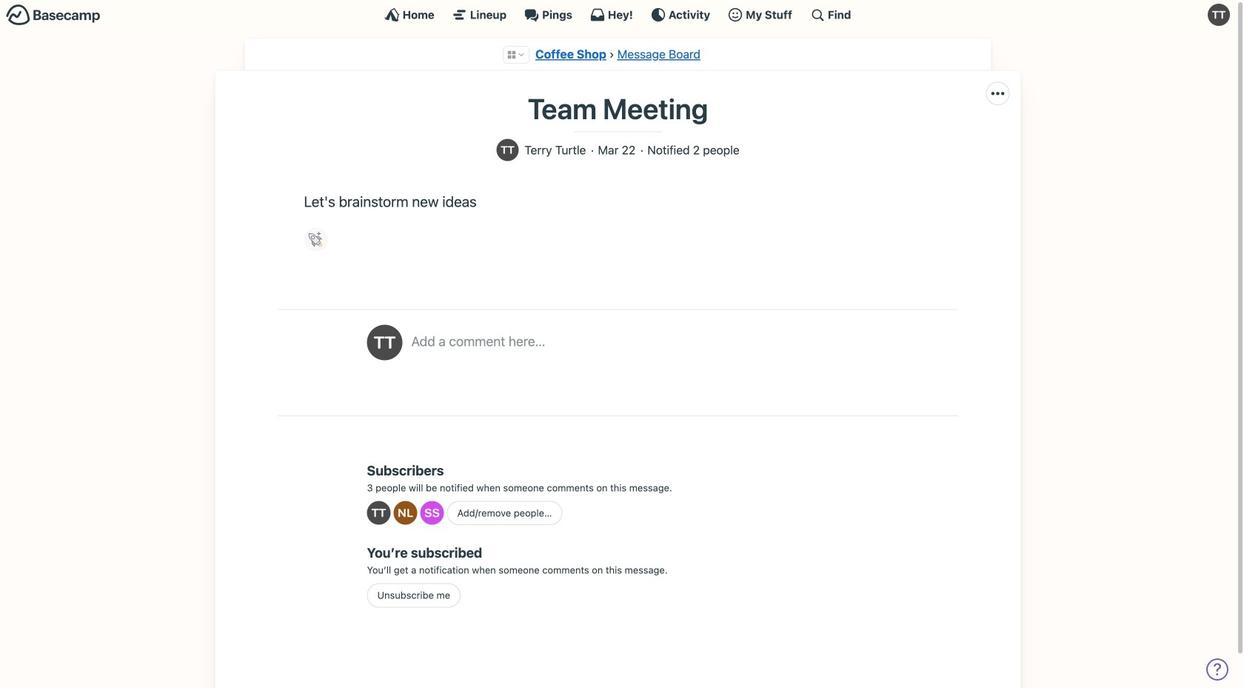 Task type: describe. For each thing, give the bounding box(es) containing it.
switch accounts image
[[6, 4, 101, 27]]

natalie lubich image
[[394, 501, 417, 525]]



Task type: vqa. For each thing, say whether or not it's contained in the screenshot.
Lineup link
no



Task type: locate. For each thing, give the bounding box(es) containing it.
sarah silvers image
[[420, 501, 444, 525]]

terry turtle image
[[1208, 4, 1230, 26], [497, 139, 519, 161], [367, 325, 403, 360], [367, 501, 391, 525]]

keyboard shortcut: ⌘ + / image
[[810, 7, 825, 22]]

main element
[[0, 0, 1236, 29]]

mar 22 element
[[598, 144, 636, 157]]



